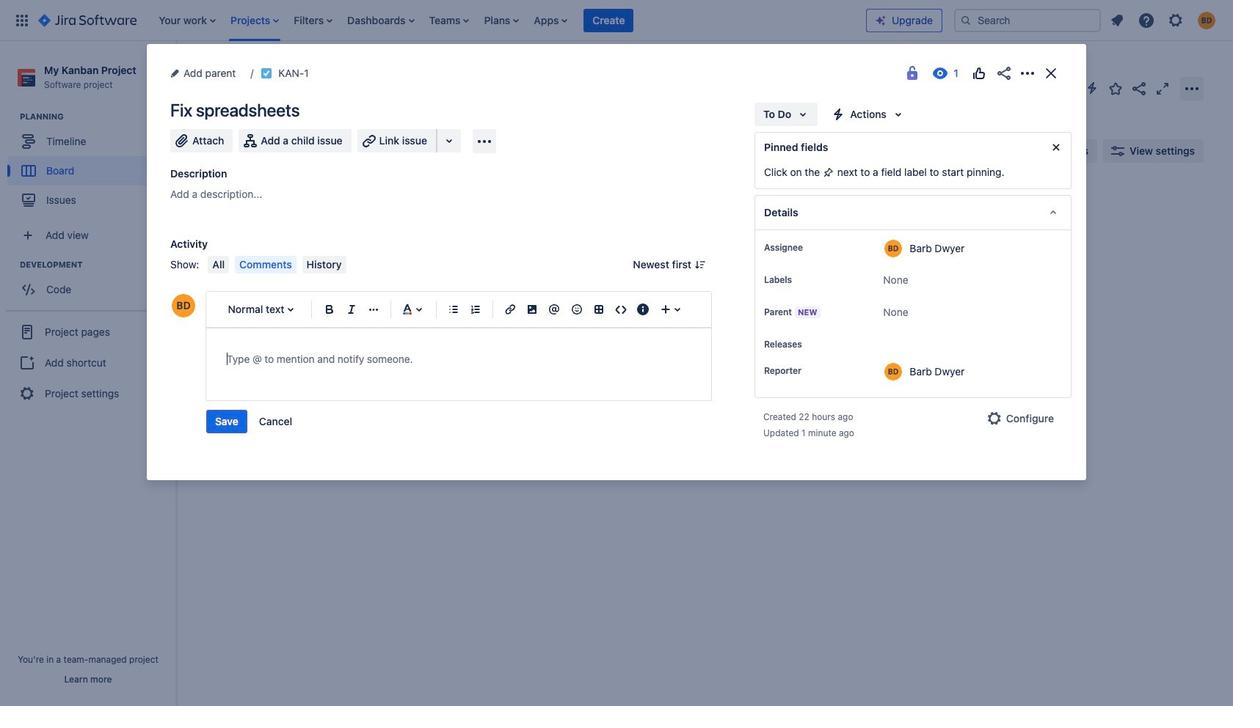 Task type: locate. For each thing, give the bounding box(es) containing it.
5 list item from the left
[[425, 0, 474, 41]]

dialog
[[147, 44, 1086, 481]]

1 vertical spatial heading
[[20, 259, 175, 271]]

1 horizontal spatial list
[[1104, 7, 1224, 33]]

task image
[[261, 68, 273, 79], [218, 266, 230, 277]]

0 vertical spatial task image
[[261, 68, 273, 79]]

search image
[[960, 14, 972, 26]]

info panel image
[[634, 301, 652, 319]]

primary element
[[9, 0, 866, 41]]

link image
[[501, 301, 519, 319]]

group
[[7, 111, 175, 220], [7, 259, 175, 309], [6, 311, 170, 415], [206, 410, 301, 434]]

0 vertical spatial heading
[[20, 111, 175, 123]]

2 list item from the left
[[226, 0, 284, 41]]

add people image
[[361, 142, 379, 160]]

reporter pin to top. only you can see pinned fields. image
[[805, 366, 816, 377]]

list item
[[154, 0, 220, 41], [226, 0, 284, 41], [289, 0, 337, 41], [343, 0, 419, 41], [425, 0, 474, 41], [480, 0, 524, 41], [529, 0, 572, 41], [584, 0, 634, 41]]

details element
[[755, 195, 1072, 230]]

actions image
[[1019, 65, 1036, 82]]

7 list item from the left
[[529, 0, 572, 41]]

jira software image
[[38, 11, 137, 29], [38, 11, 137, 29]]

4 list item from the left
[[343, 0, 419, 41]]

1 horizontal spatial task image
[[261, 68, 273, 79]]

more information about barb dwyer image
[[885, 240, 902, 258]]

menu bar
[[205, 256, 349, 274]]

list
[[151, 0, 866, 41], [1104, 7, 1224, 33]]

bold ⌘b image
[[320, 301, 338, 319]]

copy link to issue image
[[306, 67, 318, 79]]

banner
[[0, 0, 1233, 41]]

None search field
[[954, 8, 1101, 32]]

heading
[[20, 111, 175, 123], [20, 259, 175, 271]]

enter full screen image
[[1154, 80, 1172, 97]]

0 horizontal spatial task image
[[218, 266, 230, 277]]

6 list item from the left
[[480, 0, 524, 41]]



Task type: vqa. For each thing, say whether or not it's contained in the screenshot.
Appswitcher Icon
no



Task type: describe. For each thing, give the bounding box(es) containing it.
bullet list ⌘⇧8 image
[[445, 301, 462, 319]]

1 vertical spatial task image
[[218, 266, 230, 277]]

link web pages and more image
[[440, 132, 458, 150]]

more formatting image
[[365, 301, 383, 319]]

table image
[[590, 301, 608, 319]]

1 heading from the top
[[20, 111, 175, 123]]

star kan board image
[[1107, 80, 1125, 97]]

assignee pin to top. only you can see pinned fields. image
[[806, 242, 818, 254]]

labels pin to top. only you can see pinned fields. image
[[795, 275, 807, 286]]

Search field
[[954, 8, 1101, 32]]

italic ⌘i image
[[343, 301, 360, 319]]

8 list item from the left
[[584, 0, 634, 41]]

emoji image
[[568, 301, 585, 319]]

hide message image
[[1048, 139, 1065, 156]]

code snippet image
[[612, 301, 630, 319]]

numbered list ⌘⇧7 image
[[467, 301, 485, 319]]

mention image
[[546, 301, 563, 319]]

0 horizontal spatial list
[[151, 0, 866, 41]]

vote options: no one has voted for this issue yet. image
[[970, 65, 988, 82]]

create column image
[[829, 192, 847, 210]]

Search this board text field
[[207, 138, 275, 164]]

close image
[[1042, 65, 1060, 82]]

1 list item from the left
[[154, 0, 220, 41]]

add app image
[[476, 132, 493, 150]]

sidebar element
[[0, 41, 176, 707]]

2 heading from the top
[[20, 259, 175, 271]]

Comment - Main content area, start typing to enter text. text field
[[227, 351, 691, 368]]

3 list item from the left
[[289, 0, 337, 41]]

add image, video, or file image
[[524, 301, 541, 319]]



